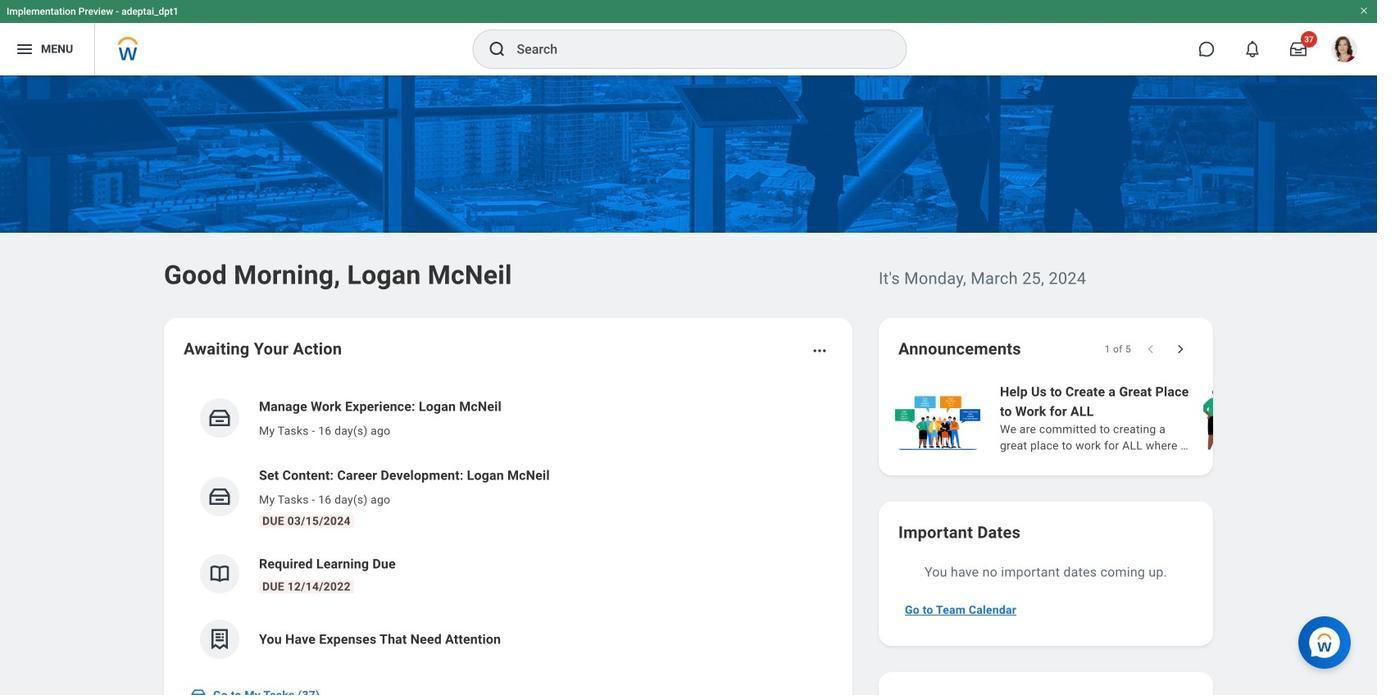 Task type: vqa. For each thing, say whether or not it's contained in the screenshot.
inbox image to the right
yes



Task type: locate. For each thing, give the bounding box(es) containing it.
notifications large image
[[1244, 41, 1261, 57]]

inbox large image
[[1290, 41, 1307, 57]]

0 vertical spatial inbox image
[[207, 406, 232, 430]]

0 horizontal spatial inbox image
[[190, 687, 207, 695]]

status
[[1105, 343, 1131, 356]]

inbox image
[[207, 484, 232, 509]]

book open image
[[207, 561, 232, 586]]

chevron right small image
[[1172, 341, 1189, 357]]

1 horizontal spatial inbox image
[[207, 406, 232, 430]]

inbox image
[[207, 406, 232, 430], [190, 687, 207, 695]]

list
[[892, 380, 1377, 456], [184, 384, 833, 672]]

justify image
[[15, 39, 34, 59]]

0 horizontal spatial list
[[184, 384, 833, 672]]

banner
[[0, 0, 1377, 75]]

main content
[[0, 75, 1377, 695]]

close environment banner image
[[1359, 6, 1369, 16]]



Task type: describe. For each thing, give the bounding box(es) containing it.
chevron left small image
[[1143, 341, 1159, 357]]

1 vertical spatial inbox image
[[190, 687, 207, 695]]

profile logan mcneil image
[[1331, 36, 1357, 66]]

search image
[[487, 39, 507, 59]]

Search Workday  search field
[[517, 31, 873, 67]]

1 horizontal spatial list
[[892, 380, 1377, 456]]

dashboard expenses image
[[207, 627, 232, 652]]

related actions image
[[811, 343, 828, 359]]



